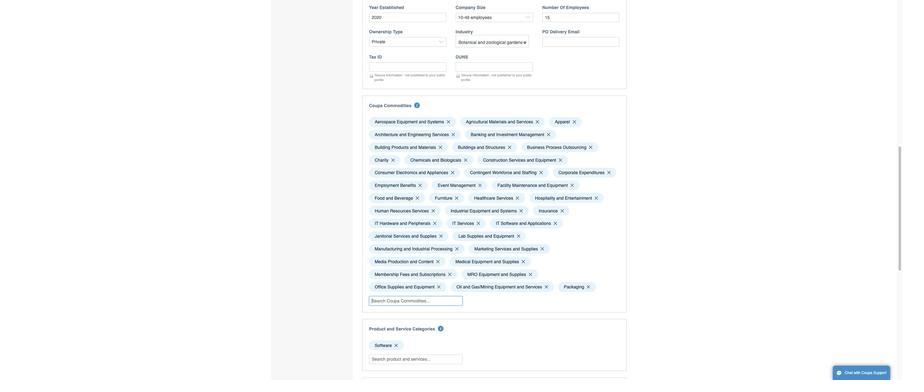 Task type: locate. For each thing, give the bounding box(es) containing it.
oil and gas/mining equipment and services
[[456, 285, 542, 290]]

architecture and engineering services
[[375, 132, 449, 137]]

and up oil and gas/mining equipment and services option
[[501, 272, 508, 277]]

0 vertical spatial industrial
[[451, 208, 468, 213]]

0 horizontal spatial not
[[405, 73, 410, 77]]

and up engineering in the top left of the page
[[419, 119, 426, 124]]

industrial up content at the left bottom
[[412, 247, 430, 252]]

and up hospitality
[[538, 183, 546, 188]]

coupa
[[369, 103, 383, 108], [861, 371, 873, 375]]

public
[[437, 73, 445, 77], [523, 73, 532, 77]]

and down "architecture and engineering services" option at the top
[[410, 145, 417, 150]]

business process outsourcing
[[527, 145, 586, 150]]

it hardware and peripherals option
[[369, 219, 442, 228]]

janitorial services and supplies
[[375, 234, 437, 239]]

0 horizontal spatial information
[[386, 73, 402, 77]]

2 - from the left
[[490, 73, 491, 77]]

equipment
[[397, 119, 418, 124], [535, 158, 556, 163], [547, 183, 568, 188], [470, 208, 490, 213], [493, 234, 514, 239], [472, 259, 493, 264], [479, 272, 500, 277], [414, 285, 435, 290], [495, 285, 516, 290]]

published down duns text field
[[497, 73, 511, 77]]

1 - from the left
[[403, 73, 404, 77]]

secure information - not published to your public profile
[[375, 73, 445, 82], [461, 73, 532, 82]]

and up marketing
[[485, 234, 492, 239]]

to for duns
[[512, 73, 515, 77]]

Year Established text field
[[369, 13, 446, 22]]

1 horizontal spatial to
[[512, 73, 515, 77]]

secure down id
[[375, 73, 385, 77]]

and down it software and applications
[[513, 247, 520, 252]]

not
[[405, 73, 410, 77], [492, 73, 496, 77]]

0 horizontal spatial secure
[[375, 73, 385, 77]]

0 horizontal spatial published
[[411, 73, 425, 77]]

engineering
[[408, 132, 431, 137]]

0 horizontal spatial public
[[437, 73, 445, 77]]

not down tax id text box
[[405, 73, 410, 77]]

coupa inside button
[[861, 371, 873, 375]]

id
[[377, 54, 382, 59]]

manufacturing and industrial processing option
[[369, 244, 464, 254]]

additional information image right categories
[[438, 326, 444, 332]]

services inside the construction services and equipment option
[[509, 158, 526, 163]]

mro
[[467, 272, 478, 277]]

1 vertical spatial systems
[[500, 208, 517, 213]]

industrial equipment and systems
[[451, 208, 517, 213]]

process
[[546, 145, 562, 150]]

1 to from the left
[[426, 73, 428, 77]]

service
[[396, 327, 411, 332]]

management up business
[[519, 132, 544, 137]]

PO Delivery Email text field
[[542, 37, 620, 47]]

industrial
[[451, 208, 468, 213], [412, 247, 430, 252]]

appliances
[[427, 170, 448, 175]]

0 horizontal spatial secure information - not published to your public profile
[[375, 73, 445, 82]]

aerospace equipment and systems
[[375, 119, 444, 124]]

additional information image
[[414, 102, 420, 108], [438, 326, 444, 332]]

1 vertical spatial coupa
[[861, 371, 873, 375]]

1 horizontal spatial management
[[519, 132, 544, 137]]

1 horizontal spatial published
[[497, 73, 511, 77]]

supplies right office at the left bottom of page
[[387, 285, 404, 290]]

0 vertical spatial software
[[501, 221, 518, 226]]

manufacturing and industrial processing
[[375, 247, 453, 252]]

it down furniture option
[[452, 221, 456, 226]]

size
[[477, 5, 486, 10]]

mro equipment and supplies
[[467, 272, 526, 277]]

secure down 'duns'
[[461, 73, 472, 77]]

construction services and equipment
[[483, 158, 556, 163]]

industrial up it services
[[451, 208, 468, 213]]

resources
[[390, 208, 411, 213]]

supplies down peripherals
[[420, 234, 437, 239]]

1 horizontal spatial coupa
[[861, 371, 873, 375]]

supplies inside medical equipment and supplies option
[[502, 259, 519, 264]]

food and beverage option
[[369, 193, 425, 203]]

profile down id
[[375, 78, 384, 82]]

equipment down medical equipment and supplies option
[[479, 272, 500, 277]]

systems for aerospace equipment and systems
[[427, 119, 444, 124]]

of
[[560, 5, 565, 10]]

1 it from the left
[[375, 221, 379, 226]]

management
[[519, 132, 544, 137], [450, 183, 476, 188]]

systems down healthcare services option on the right of the page
[[500, 208, 517, 213]]

and
[[419, 119, 426, 124], [508, 119, 515, 124], [399, 132, 407, 137], [488, 132, 495, 137], [410, 145, 417, 150], [477, 145, 484, 150], [432, 158, 439, 163], [527, 158, 534, 163], [419, 170, 426, 175], [513, 170, 521, 175], [538, 183, 546, 188], [386, 196, 393, 201], [556, 196, 564, 201], [492, 208, 499, 213], [400, 221, 407, 226], [519, 221, 527, 226], [411, 234, 419, 239], [485, 234, 492, 239], [404, 247, 411, 252], [513, 247, 520, 252], [410, 259, 417, 264], [494, 259, 501, 264], [411, 272, 418, 277], [501, 272, 508, 277], [405, 285, 413, 290], [463, 285, 470, 290], [517, 285, 524, 290], [387, 327, 395, 332]]

additional information image up aerospace equipment and systems option
[[414, 102, 420, 108]]

1 horizontal spatial secure information - not published to your public profile
[[461, 73, 532, 82]]

1 profile from the left
[[375, 78, 384, 82]]

supplies for medical equipment and supplies
[[502, 259, 519, 264]]

chat with coupa support
[[845, 371, 887, 375]]

1 horizontal spatial additional information image
[[438, 326, 444, 332]]

published down tax id text box
[[411, 73, 425, 77]]

1 secure information - not published to your public profile from the left
[[375, 73, 445, 82]]

1 not from the left
[[405, 73, 410, 77]]

and right banking
[[488, 132, 495, 137]]

secure information - not published to your public profile for duns
[[461, 73, 532, 82]]

and up building products and materials
[[399, 132, 407, 137]]

2 published from the left
[[497, 73, 511, 77]]

company size
[[456, 5, 486, 10]]

equipment up architecture and engineering services
[[397, 119, 418, 124]]

equipment down the mro equipment and supplies option
[[495, 285, 516, 290]]

buildings
[[458, 145, 476, 150]]

apparel
[[555, 119, 570, 124]]

materials up chemicals
[[418, 145, 436, 150]]

2 your from the left
[[516, 73, 522, 77]]

supplies inside marketing services and supplies option
[[521, 247, 538, 252]]

1 information from the left
[[386, 73, 402, 77]]

2 selected list box from the top
[[367, 339, 622, 352]]

categories
[[412, 327, 435, 332]]

services inside agricultural materials and services option
[[516, 119, 533, 124]]

not for duns
[[492, 73, 496, 77]]

0 horizontal spatial profile
[[375, 78, 384, 82]]

event
[[438, 183, 449, 188]]

delivery
[[550, 29, 567, 34]]

supplies up oil and gas/mining equipment and services option
[[509, 272, 526, 277]]

construction
[[483, 158, 508, 163]]

0 horizontal spatial your
[[429, 73, 436, 77]]

secure information - not published to your public profile down tax id text box
[[375, 73, 445, 82]]

your down duns text field
[[516, 73, 522, 77]]

and left the service
[[387, 327, 395, 332]]

2 to from the left
[[512, 73, 515, 77]]

and inside 'option'
[[488, 132, 495, 137]]

equipment down healthcare
[[470, 208, 490, 213]]

information down tax id text box
[[386, 73, 402, 77]]

1 secure from the left
[[375, 73, 385, 77]]

not down duns text field
[[492, 73, 496, 77]]

systems
[[427, 119, 444, 124], [500, 208, 517, 213]]

mro equipment and supplies option
[[462, 270, 538, 279]]

0 horizontal spatial management
[[450, 183, 476, 188]]

and down healthcare services option on the right of the page
[[492, 208, 499, 213]]

profile down 'duns'
[[461, 78, 470, 82]]

po
[[542, 29, 549, 34]]

services inside oil and gas/mining equipment and services option
[[525, 285, 542, 290]]

staffing
[[522, 170, 537, 175]]

beverage
[[394, 196, 413, 201]]

insurance option
[[533, 206, 570, 216]]

buildings and structures option
[[452, 143, 517, 152]]

software down product
[[375, 343, 392, 348]]

selected list box
[[367, 116, 622, 294], [367, 339, 622, 352]]

it for it hardware and peripherals
[[375, 221, 379, 226]]

published for duns
[[497, 73, 511, 77]]

and down the mro equipment and supplies option
[[517, 285, 524, 290]]

secure information - not published to your public profile down duns text field
[[461, 73, 532, 82]]

agricultural materials and services option
[[460, 117, 545, 127]]

workforce
[[492, 170, 512, 175]]

with
[[854, 371, 860, 375]]

building products and materials option
[[369, 143, 448, 152]]

0 vertical spatial management
[[519, 132, 544, 137]]

systems up engineering in the top left of the page
[[427, 119, 444, 124]]

1 vertical spatial industrial
[[412, 247, 430, 252]]

public for duns
[[523, 73, 532, 77]]

selected list box containing aerospace equipment and systems
[[367, 116, 622, 294]]

healthcare services
[[474, 196, 513, 201]]

aerospace equipment and systems option
[[369, 117, 456, 127]]

Search product and services... field
[[369, 355, 463, 364]]

it up lab supplies and equipment option
[[496, 221, 500, 226]]

2 secure information - not published to your public profile from the left
[[461, 73, 532, 82]]

0 horizontal spatial -
[[403, 73, 404, 77]]

employees
[[566, 5, 589, 10]]

2 it from the left
[[452, 221, 456, 226]]

supplies down it software and applications option at bottom right
[[521, 247, 538, 252]]

1 horizontal spatial -
[[490, 73, 491, 77]]

chemicals
[[410, 158, 431, 163]]

and right fees
[[411, 272, 418, 277]]

it for it software and applications
[[496, 221, 500, 226]]

and down the human resources services option
[[400, 221, 407, 226]]

supplies inside the janitorial services and supplies option
[[420, 234, 437, 239]]

coupa right with
[[861, 371, 873, 375]]

hospitality
[[535, 196, 555, 201]]

banking
[[471, 132, 487, 137]]

your for duns
[[516, 73, 522, 77]]

industrial equipment and systems option
[[445, 206, 529, 216]]

0 vertical spatial additional information image
[[414, 102, 420, 108]]

contingent workforce and staffing option
[[464, 168, 548, 178]]

profile for tax id
[[375, 78, 384, 82]]

selected list box containing software
[[367, 339, 622, 352]]

food
[[375, 196, 385, 201]]

membership
[[375, 272, 399, 277]]

0 vertical spatial materials
[[489, 119, 507, 124]]

1 horizontal spatial it
[[452, 221, 456, 226]]

2 horizontal spatial it
[[496, 221, 500, 226]]

it for it services
[[452, 221, 456, 226]]

contingent
[[470, 170, 491, 175]]

materials inside agricultural materials and services option
[[489, 119, 507, 124]]

to for tax id
[[426, 73, 428, 77]]

0 horizontal spatial coupa
[[369, 103, 383, 108]]

materials inside building products and materials option
[[418, 145, 436, 150]]

company
[[456, 5, 476, 10]]

1 vertical spatial additional information image
[[438, 326, 444, 332]]

1 horizontal spatial information
[[473, 73, 489, 77]]

it left hardware
[[375, 221, 379, 226]]

1 horizontal spatial systems
[[500, 208, 517, 213]]

corporate expenditures
[[559, 170, 605, 175]]

1 vertical spatial materials
[[418, 145, 436, 150]]

materials up investment
[[489, 119, 507, 124]]

management inside option
[[450, 183, 476, 188]]

coupa up the aerospace
[[369, 103, 383, 108]]

1 selected list box from the top
[[367, 116, 622, 294]]

membership fees and subscriptions option
[[369, 270, 457, 279]]

0 horizontal spatial materials
[[418, 145, 436, 150]]

software
[[501, 221, 518, 226], [375, 343, 392, 348]]

0 horizontal spatial it
[[375, 221, 379, 226]]

1 your from the left
[[429, 73, 436, 77]]

published
[[411, 73, 425, 77], [497, 73, 511, 77]]

and up media production and content option on the bottom
[[404, 247, 411, 252]]

structures
[[485, 145, 505, 150]]

Search Coupa Commodities... field
[[369, 296, 463, 306]]

supplies for janitorial services and supplies
[[420, 234, 437, 239]]

supplies down marketing services and supplies option
[[502, 259, 519, 264]]

to
[[426, 73, 428, 77], [512, 73, 515, 77]]

1 public from the left
[[437, 73, 445, 77]]

services inside "it services" option
[[457, 221, 474, 226]]

1 horizontal spatial your
[[516, 73, 522, 77]]

0 vertical spatial systems
[[427, 119, 444, 124]]

- down duns text field
[[490, 73, 491, 77]]

- for duns
[[490, 73, 491, 77]]

information down duns text field
[[473, 73, 489, 77]]

software up lab supplies and equipment option
[[501, 221, 518, 226]]

agricultural
[[466, 119, 488, 124]]

apparel option
[[549, 117, 582, 127]]

lab supplies and equipment
[[458, 234, 514, 239]]

your down tax id text box
[[429, 73, 436, 77]]

materials
[[489, 119, 507, 124], [418, 145, 436, 150]]

ownership
[[369, 29, 392, 34]]

1 horizontal spatial profile
[[461, 78, 470, 82]]

and down banking
[[477, 145, 484, 150]]

to down duns text field
[[512, 73, 515, 77]]

and inside option
[[501, 272, 508, 277]]

to down tax id text box
[[426, 73, 428, 77]]

- down tax id text box
[[403, 73, 404, 77]]

1 horizontal spatial materials
[[489, 119, 507, 124]]

buildings and structures
[[458, 145, 505, 150]]

equipment inside option
[[547, 183, 568, 188]]

secure information - not published to your public profile for tax id
[[375, 73, 445, 82]]

and left content at the left bottom
[[410, 259, 417, 264]]

2 information from the left
[[473, 73, 489, 77]]

1 vertical spatial software
[[375, 343, 392, 348]]

0 horizontal spatial additional information image
[[414, 102, 420, 108]]

equipment down subscriptions
[[414, 285, 435, 290]]

1 horizontal spatial secure
[[461, 73, 472, 77]]

supplies
[[420, 234, 437, 239], [467, 234, 484, 239], [521, 247, 538, 252], [502, 259, 519, 264], [509, 272, 526, 277], [387, 285, 404, 290]]

0 vertical spatial selected list box
[[367, 116, 622, 294]]

equipment up hospitality and entertainment
[[547, 183, 568, 188]]

0 horizontal spatial to
[[426, 73, 428, 77]]

supplies right the lab
[[467, 234, 484, 239]]

1 vertical spatial selected list box
[[367, 339, 622, 352]]

2 not from the left
[[492, 73, 496, 77]]

management right event
[[450, 183, 476, 188]]

0 horizontal spatial systems
[[427, 119, 444, 124]]

software option
[[369, 341, 404, 350]]

services
[[516, 119, 533, 124], [432, 132, 449, 137], [509, 158, 526, 163], [496, 196, 513, 201], [412, 208, 429, 213], [457, 221, 474, 226], [393, 234, 410, 239], [495, 247, 512, 252], [525, 285, 542, 290]]

2 public from the left
[[523, 73, 532, 77]]

1 published from the left
[[411, 73, 425, 77]]

and down chemicals
[[419, 170, 426, 175]]

1 horizontal spatial public
[[523, 73, 532, 77]]

secure for duns
[[461, 73, 472, 77]]

1 vertical spatial management
[[450, 183, 476, 188]]

2 secure from the left
[[461, 73, 472, 77]]

and left staffing
[[513, 170, 521, 175]]

type
[[393, 29, 403, 34]]

2 profile from the left
[[461, 78, 470, 82]]

1 horizontal spatial not
[[492, 73, 496, 77]]

additional information image for product and service categories
[[438, 326, 444, 332]]

0 horizontal spatial software
[[375, 343, 392, 348]]

3 it from the left
[[496, 221, 500, 226]]

supplies inside the mro equipment and supplies option
[[509, 272, 526, 277]]

year established
[[369, 5, 404, 10]]

medical equipment and supplies
[[456, 259, 519, 264]]

electronics
[[396, 170, 417, 175]]

aerospace
[[375, 119, 396, 124]]

janitorial services and supplies option
[[369, 232, 448, 241]]



Task type: vqa. For each thing, say whether or not it's contained in the screenshot.
option at bottom
no



Task type: describe. For each thing, give the bounding box(es) containing it.
equipment inside option
[[479, 272, 500, 277]]

packaging option
[[558, 282, 596, 292]]

your for tax id
[[429, 73, 436, 77]]

architecture
[[375, 132, 398, 137]]

commodities
[[384, 103, 412, 108]]

it services option
[[447, 219, 486, 228]]

it services
[[452, 221, 474, 226]]

services inside "architecture and engineering services" option
[[432, 132, 449, 137]]

consumer electronics and appliances option
[[369, 168, 460, 178]]

contingent workforce and staffing
[[470, 170, 537, 175]]

employment benefits option
[[369, 181, 428, 190]]

services inside the human resources services option
[[412, 208, 429, 213]]

lab
[[458, 234, 466, 239]]

published for tax id
[[411, 73, 425, 77]]

processing
[[431, 247, 453, 252]]

and up mro equipment and supplies
[[494, 259, 501, 264]]

architecture and engineering services option
[[369, 130, 461, 139]]

selected list box for product and service categories
[[367, 339, 622, 352]]

biologicals
[[440, 158, 461, 163]]

Industry text field
[[456, 37, 528, 47]]

services inside the janitorial services and supplies option
[[393, 234, 410, 239]]

information for duns
[[473, 73, 489, 77]]

management inside 'option'
[[519, 132, 544, 137]]

not for tax id
[[405, 73, 410, 77]]

supplies for marketing services and supplies
[[521, 247, 538, 252]]

it software and applications
[[496, 221, 551, 226]]

chat
[[845, 371, 853, 375]]

support
[[874, 371, 887, 375]]

janitorial
[[375, 234, 392, 239]]

oil
[[456, 285, 462, 290]]

tax id
[[369, 54, 382, 59]]

event management
[[438, 183, 476, 188]]

content
[[418, 259, 434, 264]]

human
[[375, 208, 389, 213]]

coupa commodities
[[369, 103, 412, 108]]

it software and applications option
[[490, 219, 563, 228]]

equipment up marketing services and supplies
[[493, 234, 514, 239]]

lab supplies and equipment option
[[453, 232, 526, 241]]

applications
[[528, 221, 551, 226]]

corporate expenditures option
[[553, 168, 616, 178]]

banking and investment management
[[471, 132, 544, 137]]

business
[[527, 145, 545, 150]]

oil and gas/mining equipment and services option
[[451, 282, 554, 292]]

subscriptions
[[419, 272, 446, 277]]

expenditures
[[579, 170, 605, 175]]

chemicals and biologicals option
[[405, 155, 473, 165]]

0 vertical spatial coupa
[[369, 103, 383, 108]]

chemicals and biologicals
[[410, 158, 461, 163]]

membership fees and subscriptions
[[375, 272, 446, 277]]

packaging
[[564, 285, 584, 290]]

media production and content
[[375, 259, 434, 264]]

year
[[369, 5, 378, 10]]

office supplies and equipment
[[375, 285, 435, 290]]

marketing services and supplies
[[474, 247, 538, 252]]

furniture
[[435, 196, 452, 201]]

manufacturing
[[375, 247, 402, 252]]

number of employees
[[542, 5, 589, 10]]

entertainment
[[565, 196, 592, 201]]

additional information image for coupa commodities
[[414, 102, 420, 108]]

and up banking and investment management 'option'
[[508, 119, 515, 124]]

facility maintenance and equipment
[[497, 183, 568, 188]]

medical equipment and supplies option
[[450, 257, 531, 267]]

hospitality and entertainment
[[535, 196, 592, 201]]

selected list box for coupa commodities
[[367, 116, 622, 294]]

Tax ID text field
[[369, 62, 446, 72]]

Number Of Employees text field
[[542, 13, 620, 22]]

profile for duns
[[461, 78, 470, 82]]

0 horizontal spatial industrial
[[412, 247, 430, 252]]

product and service categories
[[369, 327, 435, 332]]

office
[[375, 285, 386, 290]]

furniture option
[[429, 193, 464, 203]]

and right oil
[[463, 285, 470, 290]]

charity option
[[369, 155, 400, 165]]

and up appliances
[[432, 158, 439, 163]]

employment benefits
[[375, 183, 416, 188]]

agricultural materials and services
[[466, 119, 533, 124]]

event management option
[[432, 181, 487, 190]]

information for tax id
[[386, 73, 402, 77]]

employment
[[375, 183, 399, 188]]

industry
[[456, 29, 473, 34]]

building
[[375, 145, 390, 150]]

banking and investment management option
[[465, 130, 556, 139]]

established
[[380, 5, 404, 10]]

and left "applications"
[[519, 221, 527, 226]]

equipment down process
[[535, 158, 556, 163]]

production
[[388, 259, 409, 264]]

public for tax id
[[437, 73, 445, 77]]

equipment down marketing
[[472, 259, 493, 264]]

benefits
[[400, 183, 416, 188]]

chat with coupa support button
[[833, 366, 890, 380]]

medical
[[456, 259, 471, 264]]

construction services and equipment option
[[477, 155, 568, 165]]

supplies inside office supplies and equipment option
[[387, 285, 404, 290]]

corporate
[[559, 170, 578, 175]]

gas/mining
[[472, 285, 494, 290]]

hospitality and entertainment option
[[529, 193, 604, 203]]

DUNS text field
[[456, 62, 533, 72]]

and right hospitality
[[556, 196, 564, 201]]

human resources services option
[[369, 206, 441, 216]]

healthcare
[[474, 196, 495, 201]]

products
[[391, 145, 409, 150]]

marketing
[[474, 247, 494, 252]]

secure for tax id
[[375, 73, 385, 77]]

email
[[568, 29, 580, 34]]

charity
[[375, 158, 389, 163]]

peripherals
[[408, 221, 430, 226]]

systems for industrial equipment and systems
[[500, 208, 517, 213]]

and right food
[[386, 196, 393, 201]]

food and beverage
[[375, 196, 413, 201]]

duns
[[456, 54, 468, 59]]

investment
[[496, 132, 518, 137]]

consumer electronics and appliances
[[375, 170, 448, 175]]

it hardware and peripherals
[[375, 221, 430, 226]]

and up staffing
[[527, 158, 534, 163]]

office supplies and equipment option
[[369, 282, 446, 292]]

1 horizontal spatial industrial
[[451, 208, 468, 213]]

business process outsourcing option
[[521, 143, 598, 152]]

services inside marketing services and supplies option
[[495, 247, 512, 252]]

supplies for mro equipment and supplies
[[509, 272, 526, 277]]

insurance
[[539, 208, 558, 213]]

fees
[[400, 272, 410, 277]]

ownership type
[[369, 29, 403, 34]]

marketing services and supplies option
[[469, 244, 550, 254]]

facility maintenance and equipment option
[[492, 181, 580, 190]]

hardware
[[380, 221, 399, 226]]

services inside healthcare services option
[[496, 196, 513, 201]]

consumer
[[375, 170, 395, 175]]

1 horizontal spatial software
[[501, 221, 518, 226]]

media
[[375, 259, 387, 264]]

media production and content option
[[369, 257, 445, 267]]

and up the manufacturing and industrial processing
[[411, 234, 419, 239]]

outsourcing
[[563, 145, 586, 150]]

supplies inside lab supplies and equipment option
[[467, 234, 484, 239]]

- for tax id
[[403, 73, 404, 77]]

and down membership fees and subscriptions
[[405, 285, 413, 290]]

healthcare services option
[[469, 193, 525, 203]]

building products and materials
[[375, 145, 436, 150]]



